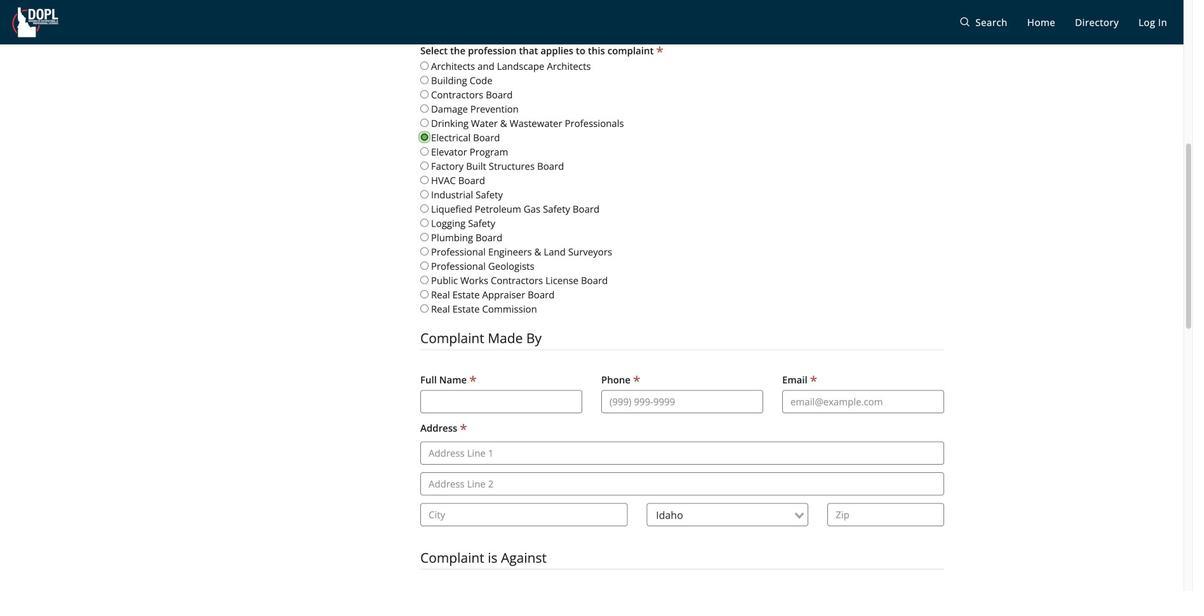Task type: locate. For each thing, give the bounding box(es) containing it.
None radio
[[421, 62, 429, 70], [421, 76, 429, 84], [421, 90, 429, 99], [421, 105, 429, 113], [421, 133, 429, 141], [421, 205, 429, 213], [421, 62, 429, 70], [421, 76, 429, 84], [421, 90, 429, 99], [421, 105, 429, 113], [421, 133, 429, 141], [421, 205, 429, 213]]

none search field inside search for option field
[[649, 504, 792, 526]]

None text field
[[421, 390, 583, 413]]

full name element
[[421, 373, 477, 387]]

Address Line 1 text field
[[421, 442, 945, 465]]

City text field
[[421, 503, 628, 527]]

None radio
[[421, 119, 429, 127], [421, 147, 429, 156], [421, 162, 429, 170], [421, 176, 429, 184], [421, 190, 429, 199], [421, 219, 429, 227], [421, 233, 429, 241], [421, 248, 429, 256], [421, 262, 429, 270], [421, 276, 429, 284], [421, 290, 429, 299], [421, 305, 429, 313], [421, 119, 429, 127], [421, 147, 429, 156], [421, 162, 429, 170], [421, 176, 429, 184], [421, 190, 429, 199], [421, 219, 429, 227], [421, 233, 429, 241], [421, 248, 429, 256], [421, 262, 429, 270], [421, 276, 429, 284], [421, 290, 429, 299], [421, 305, 429, 313]]

None search field
[[649, 504, 792, 526]]

option group
[[421, 44, 945, 316]]

Address Line 2 text field
[[421, 473, 945, 496]]

email element
[[783, 373, 818, 387]]



Task type: vqa. For each thing, say whether or not it's contained in the screenshot.
second ADDRESS LINE 1 text box
no



Task type: describe. For each thing, give the bounding box(es) containing it.
phone element
[[602, 373, 641, 387]]

(999) 999-9999 telephone field
[[602, 390, 764, 413]]

email@example.com email field
[[783, 390, 945, 413]]

search image
[[961, 16, 971, 29]]

Search for option field
[[647, 503, 809, 527]]

Zip text field
[[828, 503, 945, 527]]



